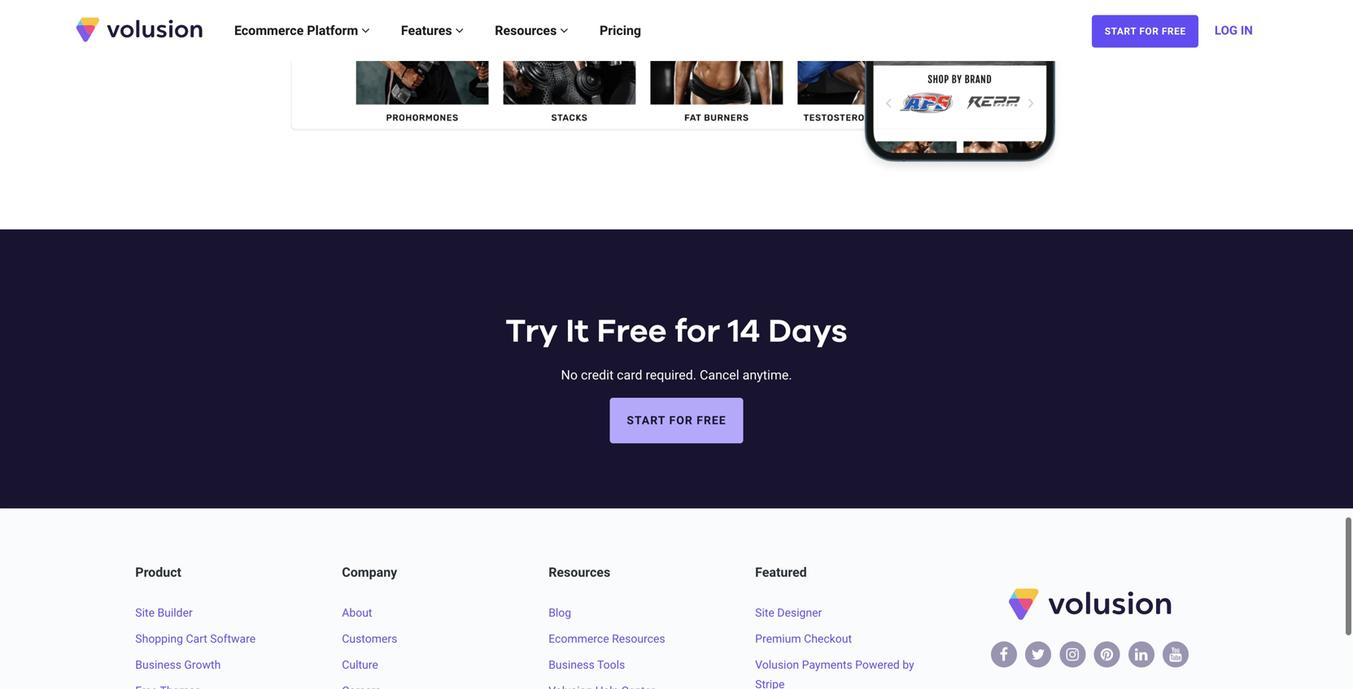 Task type: describe. For each thing, give the bounding box(es) containing it.
customers link
[[342, 632, 397, 646]]

log in
[[1215, 23, 1253, 37]]

angle down image
[[361, 24, 370, 37]]

by
[[903, 658, 914, 672]]

2 vertical spatial resources
[[612, 632, 665, 646]]

platform
[[307, 23, 358, 38]]

card
[[617, 368, 642, 383]]

0 vertical spatial resources
[[495, 23, 560, 38]]

business tools
[[549, 658, 625, 672]]

premium checkout
[[755, 632, 852, 646]]

ecommerce for ecommerce resources
[[549, 632, 609, 646]]

no
[[561, 368, 578, 383]]

customers
[[342, 632, 397, 646]]

start for free link
[[1092, 15, 1199, 48]]

follow volusion on youtube image
[[1170, 647, 1182, 662]]

it
[[566, 316, 589, 348]]

start
[[627, 414, 666, 427]]

start for free link
[[610, 398, 743, 443]]

cancel
[[700, 368, 739, 383]]

blog link
[[549, 606, 571, 620]]

shopping
[[135, 632, 183, 646]]

checkout
[[804, 632, 852, 646]]

business growth
[[135, 658, 221, 672]]

start for free
[[1105, 26, 1186, 37]]

software
[[210, 632, 256, 646]]

start for free
[[627, 414, 726, 427]]

follow volusion on pinterest image
[[1101, 647, 1113, 662]]

builder
[[157, 606, 193, 620]]

features
[[401, 23, 455, 38]]

site builder link
[[135, 606, 193, 620]]

log in link
[[1215, 6, 1253, 55]]

follow volusion on linkedin image
[[1135, 647, 1148, 662]]

pricing
[[600, 23, 641, 38]]

volusion
[[755, 658, 799, 672]]

ecommerce resources
[[549, 632, 665, 646]]

stripe
[[755, 678, 785, 689]]

resources link
[[479, 6, 584, 55]]

for
[[675, 316, 720, 348]]

angle down image for features
[[455, 24, 464, 37]]



Task type: vqa. For each thing, say whether or not it's contained in the screenshot.


Task type: locate. For each thing, give the bounding box(es) containing it.
shopping cart software link
[[135, 632, 256, 646]]

2 site from the left
[[755, 606, 775, 620]]

0 vertical spatial free
[[1162, 26, 1186, 37]]

site up premium
[[755, 606, 775, 620]]

angle down image inside resources link
[[560, 24, 568, 37]]

0 horizontal spatial business
[[135, 658, 181, 672]]

1 vertical spatial ecommerce
[[549, 632, 609, 646]]

required.
[[646, 368, 697, 383]]

volusion logo image
[[74, 16, 204, 43]]

culture link
[[342, 658, 378, 672]]

credit
[[581, 368, 614, 383]]

free right 'for' on the right top of the page
[[1162, 26, 1186, 37]]

1 horizontal spatial free
[[1162, 26, 1186, 37]]

angle down image left resources link
[[455, 24, 464, 37]]

free up the card
[[597, 316, 667, 348]]

premium checkout link
[[755, 632, 852, 646]]

featured
[[755, 565, 807, 580]]

tools
[[597, 658, 625, 672]]

1 site from the left
[[135, 606, 155, 620]]

try it free for 14 days
[[506, 316, 848, 348]]

business left 'tools'
[[549, 658, 595, 672]]

site up shopping
[[135, 606, 155, 620]]

follow volusion on facebook image
[[1000, 647, 1008, 662]]

1 horizontal spatial business
[[549, 658, 595, 672]]

culture
[[342, 658, 378, 672]]

follow volusion on twitter image
[[1032, 647, 1045, 662]]

site for product
[[135, 606, 155, 620]]

free
[[697, 414, 726, 427]]

1 business from the left
[[135, 658, 181, 672]]

ecommerce up "business tools" link
[[549, 632, 609, 646]]

1 vertical spatial resources
[[549, 565, 610, 580]]

0 horizontal spatial ecommerce
[[234, 23, 304, 38]]

1 vertical spatial free
[[597, 316, 667, 348]]

angle down image for resources
[[560, 24, 568, 37]]

powered
[[855, 658, 900, 672]]

14
[[728, 316, 760, 348]]

angle down image
[[455, 24, 464, 37], [560, 24, 568, 37]]

business tools link
[[549, 658, 625, 672]]

log
[[1215, 23, 1238, 37]]

follow volusion on instagram image
[[1066, 647, 1079, 662]]

business down shopping
[[135, 658, 181, 672]]

ecommerce for ecommerce platform
[[234, 23, 304, 38]]

ecommerce software by volusion image
[[1006, 587, 1174, 635]]

start
[[1105, 26, 1137, 37]]

payments
[[802, 658, 853, 672]]

1 horizontal spatial ecommerce
[[549, 632, 609, 646]]

site designer link
[[755, 606, 822, 620]]

2 angle down image from the left
[[560, 24, 568, 37]]

free for for
[[1162, 26, 1186, 37]]

business growth link
[[135, 658, 221, 672]]

angle down image inside features link
[[455, 24, 464, 37]]

product
[[135, 565, 181, 580]]

0 horizontal spatial free
[[597, 316, 667, 348]]

1 angle down image from the left
[[455, 24, 464, 37]]

ecommerce inside ecommerce platform link
[[234, 23, 304, 38]]

0 horizontal spatial site
[[135, 606, 155, 620]]

site for featured
[[755, 606, 775, 620]]

ecommerce platform
[[234, 23, 361, 38]]

0 vertical spatial ecommerce
[[234, 23, 304, 38]]

ecommerce
[[234, 23, 304, 38], [549, 632, 609, 646]]

cart
[[186, 632, 207, 646]]

ecommerce left platform in the left of the page
[[234, 23, 304, 38]]

for
[[1140, 26, 1159, 37]]

business for product
[[135, 658, 181, 672]]

anytime.
[[743, 368, 792, 383]]

shopping cart software
[[135, 632, 256, 646]]

pricing link
[[584, 6, 657, 55]]

volusion payments powered by stripe
[[755, 658, 914, 689]]

site builder
[[135, 606, 193, 620]]

days
[[768, 316, 848, 348]]

no credit card required. cancel anytime.
[[561, 368, 792, 383]]

resources
[[495, 23, 560, 38], [549, 565, 610, 580], [612, 632, 665, 646]]

about link
[[342, 606, 372, 620]]

site
[[135, 606, 155, 620], [755, 606, 775, 620]]

ecommerce platform link
[[219, 6, 385, 55]]

blog
[[549, 606, 571, 620]]

1 horizontal spatial site
[[755, 606, 775, 620]]

free for it
[[597, 316, 667, 348]]

business for resources
[[549, 658, 595, 672]]

wilson supplements image
[[291, 0, 1062, 174]]

try
[[506, 316, 558, 348]]

business
[[135, 658, 181, 672], [549, 658, 595, 672]]

designer
[[777, 606, 822, 620]]

in
[[1241, 23, 1253, 37]]

volusion payments powered by stripe link
[[755, 658, 914, 689]]

site designer
[[755, 606, 822, 620]]

growth
[[184, 658, 221, 672]]

0 horizontal spatial angle down image
[[455, 24, 464, 37]]

2 business from the left
[[549, 658, 595, 672]]

ecommerce resources link
[[549, 632, 665, 646]]

angle down image left pricing link
[[560, 24, 568, 37]]

premium
[[755, 632, 801, 646]]

free
[[1162, 26, 1186, 37], [597, 316, 667, 348]]

for
[[669, 414, 693, 427]]

about
[[342, 606, 372, 620]]

1 horizontal spatial angle down image
[[560, 24, 568, 37]]

company
[[342, 565, 397, 580]]

features link
[[385, 6, 479, 55]]



